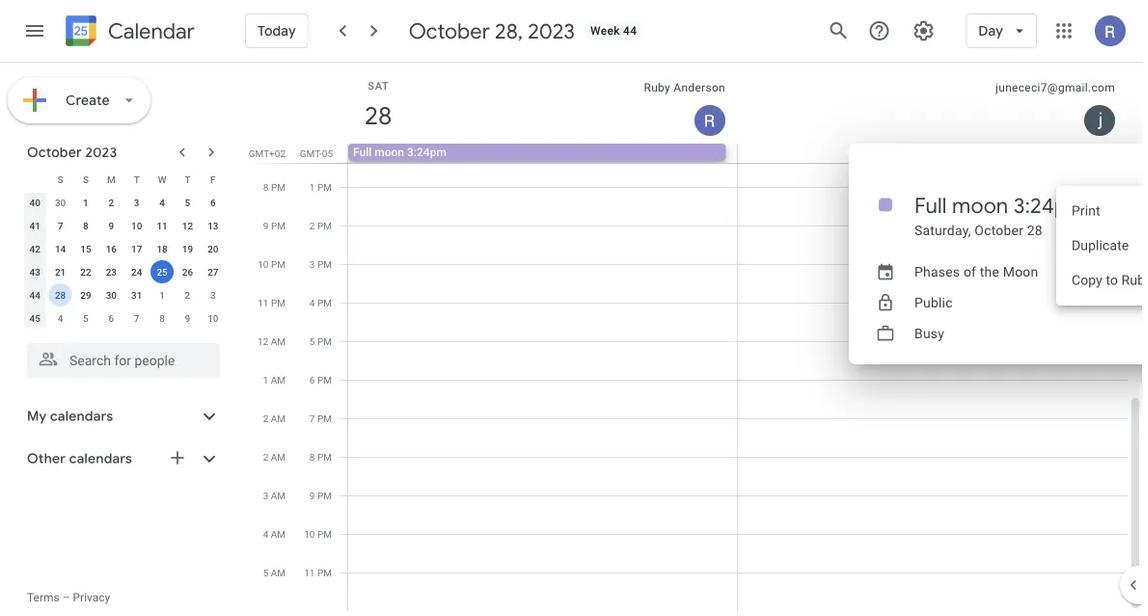 Task type: locate. For each thing, give the bounding box(es) containing it.
0 horizontal spatial october
[[27, 144, 82, 161]]

28 inside 'element'
[[55, 289, 66, 301]]

full moon 3:24pm button
[[348, 144, 726, 161]]

2 am down 1 am at the bottom left
[[263, 413, 286, 425]]

44
[[623, 24, 637, 38], [29, 289, 40, 301]]

october inside full moon 3:24pm saturday, october 28
[[975, 222, 1024, 238]]

10 pm left 3 pm
[[258, 259, 286, 270]]

1 vertical spatial 3:24pm
[[1014, 192, 1086, 219]]

0 horizontal spatial 12
[[182, 220, 193, 232]]

october 2023
[[27, 144, 117, 161]]

05
[[322, 148, 333, 159]]

1 for 1 am
[[263, 374, 268, 386]]

5 up 6 pm
[[310, 336, 315, 347]]

am
[[271, 336, 286, 347], [271, 374, 286, 386], [271, 413, 286, 425], [271, 452, 286, 463], [271, 490, 286, 502], [271, 529, 286, 540], [271, 567, 286, 579]]

full right 05
[[353, 146, 372, 159]]

11
[[157, 220, 168, 232], [258, 297, 269, 309], [304, 567, 315, 579]]

full for full moon 3:24pm
[[353, 146, 372, 159]]

12 inside 28 grid
[[258, 336, 268, 347]]

1 horizontal spatial 10 pm
[[304, 529, 332, 540]]

2 horizontal spatial october
[[975, 222, 1024, 238]]

12 for 12 am
[[258, 336, 268, 347]]

1 horizontal spatial 3:24pm
[[1014, 192, 1086, 219]]

0 vertical spatial 6
[[210, 197, 216, 208]]

11 pm up the 12 am
[[258, 297, 286, 309]]

5 am
[[263, 567, 286, 579]]

0 vertical spatial calendars
[[50, 408, 113, 425]]

1 horizontal spatial october
[[409, 17, 490, 44]]

17 element
[[125, 237, 148, 261]]

1 horizontal spatial 9 pm
[[310, 490, 332, 502]]

3 down 2 pm
[[310, 259, 315, 270]]

5 row from the top
[[22, 261, 226, 284]]

10 element
[[125, 214, 148, 237]]

45
[[29, 313, 40, 324]]

create button
[[8, 77, 150, 124]]

pm right 5 am
[[317, 567, 332, 579]]

19 element
[[176, 237, 199, 261]]

0 horizontal spatial s
[[57, 174, 63, 185]]

0 horizontal spatial 9 pm
[[263, 220, 286, 232]]

0 horizontal spatial full
[[353, 146, 372, 159]]

11 pm
[[258, 297, 286, 309], [304, 567, 332, 579]]

1 vertical spatial 9 pm
[[310, 490, 332, 502]]

0 vertical spatial october
[[409, 17, 490, 44]]

day
[[979, 22, 1003, 40]]

2 horizontal spatial 28
[[1027, 222, 1043, 238]]

2 am
[[263, 413, 286, 425], [263, 452, 286, 463]]

7 up 14 element
[[58, 220, 63, 232]]

november 8 element
[[151, 307, 174, 330]]

4 for 4 am
[[263, 529, 268, 540]]

3 up november 10 'element'
[[210, 289, 216, 301]]

0 vertical spatial 11
[[157, 220, 168, 232]]

10 pm
[[258, 259, 286, 270], [304, 529, 332, 540]]

gmt+02
[[249, 148, 286, 159]]

0 vertical spatial 7
[[58, 220, 63, 232]]

4 down 3 pm
[[310, 297, 315, 309]]

pm up the 7 pm
[[317, 374, 332, 386]]

0 vertical spatial moon
[[375, 146, 404, 159]]

44 inside october 2023 grid
[[29, 289, 40, 301]]

6 right 1 am at the bottom left
[[310, 374, 315, 386]]

22
[[80, 266, 91, 278]]

1 vertical spatial calendars
[[69, 451, 132, 468]]

1 down the gmt-
[[310, 181, 315, 193]]

1 horizontal spatial 11
[[258, 297, 269, 309]]

44 up 45
[[29, 289, 40, 301]]

menu
[[1057, 186, 1143, 306]]

full inside full moon 3:24pm saturday, october 28
[[915, 192, 947, 219]]

2023 up m
[[85, 144, 117, 161]]

moon inside full moon 3:24pm saturday, october 28
[[952, 192, 1009, 219]]

2 up 3 am
[[263, 452, 268, 463]]

7 row from the top
[[22, 307, 226, 330]]

4 row from the top
[[22, 237, 226, 261]]

28
[[363, 100, 391, 132], [1027, 222, 1043, 238], [55, 289, 66, 301]]

20
[[208, 243, 219, 255]]

8 down november 1 element
[[159, 313, 165, 324]]

30
[[55, 197, 66, 208], [106, 289, 117, 301]]

2 vertical spatial 28
[[55, 289, 66, 301]]

privacy link
[[73, 591, 110, 605]]

1 for november 1 element
[[159, 289, 165, 301]]

copy to rub
[[1072, 273, 1143, 288]]

calendars up the other calendars
[[50, 408, 113, 425]]

pm down 2 pm
[[317, 259, 332, 270]]

12 up 19
[[182, 220, 193, 232]]

9 pm left 2 pm
[[263, 220, 286, 232]]

6 inside 28 grid
[[310, 374, 315, 386]]

3:24pm
[[407, 146, 447, 159], [1014, 192, 1086, 219]]

full
[[353, 146, 372, 159], [915, 192, 947, 219]]

2 t from the left
[[185, 174, 191, 185]]

31
[[131, 289, 142, 301]]

am up 5 am
[[271, 529, 286, 540]]

pm right "4 am"
[[317, 529, 332, 540]]

6 for 6 pm
[[310, 374, 315, 386]]

calendars for other calendars
[[69, 451, 132, 468]]

0 vertical spatial 44
[[623, 24, 637, 38]]

2 vertical spatial 6
[[310, 374, 315, 386]]

9 pm right 3 am
[[310, 490, 332, 502]]

saturday, october 28 element
[[356, 94, 400, 138]]

pm down 3 pm
[[317, 297, 332, 309]]

5 am from the top
[[271, 490, 286, 502]]

2 am up 3 am
[[263, 452, 286, 463]]

27
[[208, 266, 219, 278]]

3:24pm inside 'button'
[[407, 146, 447, 159]]

7 down 31 element
[[134, 313, 139, 324]]

0 vertical spatial 10 pm
[[258, 259, 286, 270]]

10 inside "element"
[[131, 220, 142, 232]]

0 horizontal spatial 3:24pm
[[407, 146, 447, 159]]

2 down m
[[109, 197, 114, 208]]

october down full moon 3:24pm "heading"
[[975, 222, 1024, 238]]

12 up 1 am at the bottom left
[[258, 336, 268, 347]]

1 vertical spatial 7
[[134, 313, 139, 324]]

print
[[1072, 203, 1101, 219]]

2023 right "28,"
[[528, 17, 575, 44]]

1 vertical spatial 12
[[258, 336, 268, 347]]

calendars down my calendars dropdown button
[[69, 451, 132, 468]]

sat 28
[[363, 80, 391, 132]]

41
[[29, 220, 40, 232]]

3 row from the top
[[22, 214, 226, 237]]

10 pm right "4 am"
[[304, 529, 332, 540]]

2 horizontal spatial 7
[[310, 413, 315, 425]]

0 horizontal spatial 6
[[109, 313, 114, 324]]

row containing 41
[[22, 214, 226, 237]]

t
[[134, 174, 140, 185], [185, 174, 191, 185]]

4
[[159, 197, 165, 208], [310, 297, 315, 309], [58, 313, 63, 324], [263, 529, 268, 540]]

1 horizontal spatial 30
[[106, 289, 117, 301]]

30 right "40"
[[55, 197, 66, 208]]

1 vertical spatial october
[[27, 144, 82, 161]]

my calendars button
[[4, 401, 239, 432]]

8 down gmt+02
[[263, 181, 269, 193]]

0 horizontal spatial 44
[[29, 289, 40, 301]]

18
[[157, 243, 168, 255]]

moon up saturday,
[[952, 192, 1009, 219]]

am down "4 am"
[[271, 567, 286, 579]]

25 cell
[[149, 261, 175, 284]]

2 2 am from the top
[[263, 452, 286, 463]]

0 horizontal spatial moon
[[375, 146, 404, 159]]

october left "28,"
[[409, 17, 490, 44]]

am up 1 am at the bottom left
[[271, 336, 286, 347]]

27 element
[[201, 261, 225, 284]]

0 horizontal spatial t
[[134, 174, 140, 185]]

6 row from the top
[[22, 284, 226, 307]]

5 for 5 am
[[263, 567, 268, 579]]

t left w
[[134, 174, 140, 185]]

0 horizontal spatial 7
[[58, 220, 63, 232]]

8 pm
[[263, 181, 286, 193], [310, 452, 332, 463]]

am up 3 am
[[271, 452, 286, 463]]

0 horizontal spatial 30
[[55, 197, 66, 208]]

1 horizontal spatial s
[[83, 174, 89, 185]]

full inside 'button'
[[353, 146, 372, 159]]

2 up november 9 element
[[185, 289, 190, 301]]

9 pm
[[263, 220, 286, 232], [310, 490, 332, 502]]

row containing 42
[[22, 237, 226, 261]]

1 horizontal spatial 11 pm
[[304, 567, 332, 579]]

1 vertical spatial full
[[915, 192, 947, 219]]

1 row from the top
[[22, 168, 226, 191]]

0 vertical spatial 2023
[[528, 17, 575, 44]]

23 element
[[100, 261, 123, 284]]

1 horizontal spatial 8 pm
[[310, 452, 332, 463]]

25, today element
[[151, 261, 174, 284]]

1 horizontal spatial 28
[[363, 100, 391, 132]]

2
[[109, 197, 114, 208], [310, 220, 315, 232], [185, 289, 190, 301], [263, 413, 268, 425], [263, 452, 268, 463]]

21
[[55, 266, 66, 278]]

7
[[58, 220, 63, 232], [134, 313, 139, 324], [310, 413, 315, 425]]

3 up "4 am"
[[263, 490, 268, 502]]

1 vertical spatial 44
[[29, 289, 40, 301]]

2 row from the top
[[22, 191, 226, 214]]

full up saturday,
[[915, 192, 947, 219]]

pm up 6 pm
[[317, 336, 332, 347]]

saturday,
[[915, 222, 971, 238]]

1 horizontal spatial t
[[185, 174, 191, 185]]

november 1 element
[[151, 284, 174, 307]]

october up september 30 element at the top of page
[[27, 144, 82, 161]]

1 vertical spatial moon
[[952, 192, 1009, 219]]

row containing s
[[22, 168, 226, 191]]

3:24pm inside full moon 3:24pm saturday, october 28
[[1014, 192, 1086, 219]]

8 pm down gmt+02
[[263, 181, 286, 193]]

menu containing print
[[1057, 186, 1143, 306]]

0 vertical spatial 8 pm
[[263, 181, 286, 193]]

16
[[106, 243, 117, 255]]

1 horizontal spatial 6
[[210, 197, 216, 208]]

moon for full moon 3:24pm
[[375, 146, 404, 159]]

44 right week
[[623, 24, 637, 38]]

1 horizontal spatial moon
[[952, 192, 1009, 219]]

0 vertical spatial 30
[[55, 197, 66, 208]]

1 down the 12 am
[[263, 374, 268, 386]]

1 vertical spatial 11
[[258, 297, 269, 309]]

row group
[[22, 191, 226, 330]]

0 vertical spatial 9 pm
[[263, 220, 286, 232]]

4 down the 28 cell
[[58, 313, 63, 324]]

0 vertical spatial 3:24pm
[[407, 146, 447, 159]]

11 pm right 5 am
[[304, 567, 332, 579]]

28 cell
[[48, 284, 73, 307]]

11 right 5 am
[[304, 567, 315, 579]]

15 element
[[74, 237, 97, 261]]

terms link
[[27, 591, 60, 605]]

42
[[29, 243, 40, 255]]

8 pm down the 7 pm
[[310, 452, 332, 463]]

0 horizontal spatial 28
[[55, 289, 66, 301]]

2 vertical spatial 7
[[310, 413, 315, 425]]

november 10 element
[[201, 307, 225, 330]]

None search field
[[0, 336, 239, 378]]

other calendars
[[27, 451, 132, 468]]

30 for 30 element
[[106, 289, 117, 301]]

s
[[57, 174, 63, 185], [83, 174, 89, 185]]

day button
[[966, 8, 1037, 54]]

1 horizontal spatial 44
[[623, 24, 637, 38]]

2 vertical spatial october
[[975, 222, 1024, 238]]

0 horizontal spatial 11
[[157, 220, 168, 232]]

november 6 element
[[100, 307, 123, 330]]

5 down 29 'element'
[[83, 313, 89, 324]]

duplicate
[[1072, 238, 1129, 254]]

1 vertical spatial 2 am
[[263, 452, 286, 463]]

1 s from the left
[[57, 174, 63, 185]]

16 element
[[100, 237, 123, 261]]

Search for people text field
[[39, 343, 208, 378]]

1 down the 25 cell
[[159, 289, 165, 301]]

30 element
[[100, 284, 123, 307]]

4 up 5 am
[[263, 529, 268, 540]]

1 vertical spatial 10 pm
[[304, 529, 332, 540]]

row
[[22, 168, 226, 191], [22, 191, 226, 214], [22, 214, 226, 237], [22, 237, 226, 261], [22, 261, 226, 284], [22, 284, 226, 307], [22, 307, 226, 330]]

am down the 12 am
[[271, 374, 286, 386]]

moon inside 'button'
[[375, 146, 404, 159]]

6 down 30 element
[[109, 313, 114, 324]]

0 vertical spatial full
[[353, 146, 372, 159]]

28 down "21"
[[55, 289, 66, 301]]

t right w
[[185, 174, 191, 185]]

3 for november 3 element
[[210, 289, 216, 301]]

6 down the f
[[210, 197, 216, 208]]

1 vertical spatial 2023
[[85, 144, 117, 161]]

1 horizontal spatial full
[[915, 192, 947, 219]]

pm left 2 pm
[[271, 220, 286, 232]]

privacy
[[73, 591, 110, 605]]

gmt-
[[300, 148, 322, 159]]

1 t from the left
[[134, 174, 140, 185]]

0 horizontal spatial 10 pm
[[258, 259, 286, 270]]

1 vertical spatial 11 pm
[[304, 567, 332, 579]]

10
[[131, 220, 142, 232], [258, 259, 269, 270], [208, 313, 219, 324], [304, 529, 315, 540]]

7 down 6 pm
[[310, 413, 315, 425]]

am up "4 am"
[[271, 490, 286, 502]]

1 vertical spatial 30
[[106, 289, 117, 301]]

11 up 18
[[157, 220, 168, 232]]

28 column header
[[348, 63, 738, 144]]

3 up 10 "element"
[[134, 197, 139, 208]]

6
[[210, 197, 216, 208], [109, 313, 114, 324], [310, 374, 315, 386]]

7 inside 28 grid
[[310, 413, 315, 425]]

s left m
[[83, 174, 89, 185]]

1 horizontal spatial 12
[[258, 336, 268, 347]]

13
[[208, 220, 219, 232]]

am down 1 am at the bottom left
[[271, 413, 286, 425]]

pm right 3 am
[[317, 490, 332, 502]]

2 horizontal spatial 11
[[304, 567, 315, 579]]

30 down 23
[[106, 289, 117, 301]]

calendars
[[50, 408, 113, 425], [69, 451, 132, 468]]

5 down "4 am"
[[263, 567, 268, 579]]

m
[[107, 174, 115, 185]]

8
[[263, 181, 269, 193], [83, 220, 89, 232], [159, 313, 165, 324], [310, 452, 315, 463]]

2023
[[528, 17, 575, 44], [85, 144, 117, 161]]

october 2023 grid
[[18, 168, 226, 330]]

busy
[[915, 326, 945, 342]]

2 am from the top
[[271, 374, 286, 386]]

s up september 30 element at the top of page
[[57, 174, 63, 185]]

0 horizontal spatial 2023
[[85, 144, 117, 161]]

october
[[409, 17, 490, 44], [27, 144, 82, 161], [975, 222, 1024, 238]]

3
[[134, 197, 139, 208], [310, 259, 315, 270], [210, 289, 216, 301], [263, 490, 268, 502]]

28 down sat
[[363, 100, 391, 132]]

pm down 1 pm
[[317, 220, 332, 232]]

3:24pm for full moon 3:24pm
[[407, 146, 447, 159]]

2 vertical spatial 11
[[304, 567, 315, 579]]

0 vertical spatial 28
[[363, 100, 391, 132]]

2 horizontal spatial 6
[[310, 374, 315, 386]]

10 down november 3 element
[[208, 313, 219, 324]]

moon down saturday, october 28 element on the left
[[375, 146, 404, 159]]

3 am
[[263, 490, 286, 502]]

rub
[[1122, 273, 1143, 288]]

40
[[29, 197, 40, 208]]

pm left 3 pm
[[271, 259, 286, 270]]

sat
[[368, 80, 389, 92]]

11 up the 12 am
[[258, 297, 269, 309]]

row containing 44
[[22, 284, 226, 307]]

0 horizontal spatial 11 pm
[[258, 297, 286, 309]]

12 inside october 2023 grid
[[182, 220, 193, 232]]

0 vertical spatial 2 am
[[263, 413, 286, 425]]

row group containing 40
[[22, 191, 226, 330]]

november 9 element
[[176, 307, 199, 330]]

10 up 17
[[131, 220, 142, 232]]

0 vertical spatial 12
[[182, 220, 193, 232]]

11 element
[[151, 214, 174, 237]]

26
[[182, 266, 193, 278]]

other calendars button
[[4, 444, 239, 475]]

10 right 27 element in the left of the page
[[258, 259, 269, 270]]

1 horizontal spatial 7
[[134, 313, 139, 324]]

5
[[185, 197, 190, 208], [83, 313, 89, 324], [310, 336, 315, 347], [263, 567, 268, 579]]

1 vertical spatial 28
[[1027, 222, 1043, 238]]

28 down full moon 3:24pm "heading"
[[1027, 222, 1043, 238]]

1 vertical spatial 6
[[109, 313, 114, 324]]



Task type: describe. For each thing, give the bounding box(es) containing it.
row containing 40
[[22, 191, 226, 214]]

7 pm
[[310, 413, 332, 425]]

to
[[1106, 273, 1118, 288]]

10 inside 'element'
[[208, 313, 219, 324]]

calendar
[[108, 18, 195, 45]]

pm down the 7 pm
[[317, 452, 332, 463]]

1 am
[[263, 374, 286, 386]]

4 up 11 element
[[159, 197, 165, 208]]

3 am from the top
[[271, 413, 286, 425]]

8 up 15 "element" at the top left of page
[[83, 220, 89, 232]]

20 element
[[201, 237, 225, 261]]

november 4 element
[[49, 307, 72, 330]]

calendar heading
[[104, 18, 195, 45]]

43
[[29, 266, 40, 278]]

f
[[210, 174, 216, 185]]

11 inside october 2023 grid
[[157, 220, 168, 232]]

calendar element
[[62, 12, 195, 54]]

junececi7@gmail.com
[[996, 81, 1115, 95]]

5 up 12 element
[[185, 197, 190, 208]]

pm up the 12 am
[[271, 297, 286, 309]]

pm down 6 pm
[[317, 413, 332, 425]]

0 vertical spatial 11 pm
[[258, 297, 286, 309]]

4 pm
[[310, 297, 332, 309]]

november 5 element
[[74, 307, 97, 330]]

17
[[131, 243, 142, 255]]

october 28, 2023
[[409, 17, 575, 44]]

13 element
[[201, 214, 225, 237]]

22 element
[[74, 261, 97, 284]]

terms
[[27, 591, 60, 605]]

25
[[157, 266, 168, 278]]

4 for november 4 element
[[58, 313, 63, 324]]

pm down gmt+02
[[271, 181, 286, 193]]

other
[[27, 451, 66, 468]]

28 inside column header
[[363, 100, 391, 132]]

10 right "4 am"
[[304, 529, 315, 540]]

24 element
[[125, 261, 148, 284]]

1 2 am from the top
[[263, 413, 286, 425]]

row containing 45
[[22, 307, 226, 330]]

6 for november 6 element
[[109, 313, 114, 324]]

ruby
[[644, 81, 671, 95]]

add other calendars image
[[168, 449, 187, 468]]

26 element
[[176, 261, 199, 284]]

the
[[980, 264, 1000, 280]]

public
[[915, 295, 953, 311]]

2 s from the left
[[83, 174, 89, 185]]

9 down the november 2 element
[[185, 313, 190, 324]]

gmt-05
[[300, 148, 333, 159]]

full moon 3:24pm
[[353, 146, 447, 159]]

21 element
[[49, 261, 72, 284]]

4 am
[[263, 529, 286, 540]]

3:24pm for full moon 3:24pm saturday, october 28
[[1014, 192, 1086, 219]]

6 am from the top
[[271, 529, 286, 540]]

week
[[591, 24, 620, 38]]

9 right 3 am
[[310, 490, 315, 502]]

september 30 element
[[49, 191, 72, 214]]

moon
[[1003, 264, 1039, 280]]

7 for 7 pm
[[310, 413, 315, 425]]

19
[[182, 243, 193, 255]]

6 pm
[[310, 374, 332, 386]]

23
[[106, 266, 117, 278]]

18 element
[[151, 237, 174, 261]]

28 inside full moon 3:24pm saturday, october 28
[[1027, 222, 1043, 238]]

9 up the 16 element
[[109, 220, 114, 232]]

29 element
[[74, 284, 97, 307]]

anderson
[[674, 81, 726, 95]]

9 right '13' element
[[263, 220, 269, 232]]

4 am from the top
[[271, 452, 286, 463]]

november 2 element
[[176, 284, 199, 307]]

8 inside november 8 element
[[159, 313, 165, 324]]

5 pm
[[310, 336, 332, 347]]

1 right september 30 element at the top of page
[[83, 197, 89, 208]]

pm down 05
[[317, 181, 332, 193]]

30 for september 30 element at the top of page
[[55, 197, 66, 208]]

settings menu image
[[912, 19, 935, 42]]

28,
[[495, 17, 523, 44]]

full moon 3:24pm heading
[[915, 192, 1086, 219]]

row group inside october 2023 grid
[[22, 191, 226, 330]]

12 element
[[176, 214, 199, 237]]

full moon 3:24pm saturday, october 28
[[915, 192, 1086, 238]]

create
[[66, 92, 110, 109]]

5 for 5 pm
[[310, 336, 315, 347]]

0 horizontal spatial 8 pm
[[263, 181, 286, 193]]

copy
[[1072, 273, 1103, 288]]

7 am from the top
[[271, 567, 286, 579]]

november 7 element
[[125, 307, 148, 330]]

row containing 43
[[22, 261, 226, 284]]

1 vertical spatial 8 pm
[[310, 452, 332, 463]]

7 for november 7 element on the bottom of the page
[[134, 313, 139, 324]]

3 pm
[[310, 259, 332, 270]]

today
[[258, 22, 296, 40]]

week 44
[[591, 24, 637, 38]]

phases
[[915, 264, 960, 280]]

today button
[[245, 8, 308, 54]]

5 for november 5 element
[[83, 313, 89, 324]]

2 down 1 pm
[[310, 220, 315, 232]]

3 for 3 pm
[[310, 259, 315, 270]]

moon for full moon 3:24pm saturday, october 28
[[952, 192, 1009, 219]]

28 element
[[49, 284, 72, 307]]

october for october 28, 2023
[[409, 17, 490, 44]]

14 element
[[49, 237, 72, 261]]

2 pm
[[310, 220, 332, 232]]

of
[[964, 264, 977, 280]]

terms – privacy
[[27, 591, 110, 605]]

12 for 12
[[182, 220, 193, 232]]

1 am from the top
[[271, 336, 286, 347]]

31 element
[[125, 284, 148, 307]]

14
[[55, 243, 66, 255]]

4 for 4 pm
[[310, 297, 315, 309]]

8 down the 7 pm
[[310, 452, 315, 463]]

my
[[27, 408, 47, 425]]

my calendars
[[27, 408, 113, 425]]

29
[[80, 289, 91, 301]]

28 grid
[[247, 63, 1143, 613]]

full for full moon 3:24pm saturday, october 28
[[915, 192, 947, 219]]

main drawer image
[[23, 19, 46, 42]]

15
[[80, 243, 91, 255]]

3 for 3 am
[[263, 490, 268, 502]]

ruby anderson
[[644, 81, 726, 95]]

calendars for my calendars
[[50, 408, 113, 425]]

october for october 2023
[[27, 144, 82, 161]]

w
[[158, 174, 166, 185]]

1 pm
[[310, 181, 332, 193]]

12 am
[[258, 336, 286, 347]]

1 for 1 pm
[[310, 181, 315, 193]]

24
[[131, 266, 142, 278]]

phases of the moon
[[915, 264, 1039, 280]]

–
[[62, 591, 70, 605]]

1 horizontal spatial 2023
[[528, 17, 575, 44]]

2 down 1 am at the bottom left
[[263, 413, 268, 425]]

full moon 3:24pm row
[[340, 144, 1143, 163]]

november 3 element
[[201, 284, 225, 307]]



Task type: vqa. For each thing, say whether or not it's contained in the screenshot.


